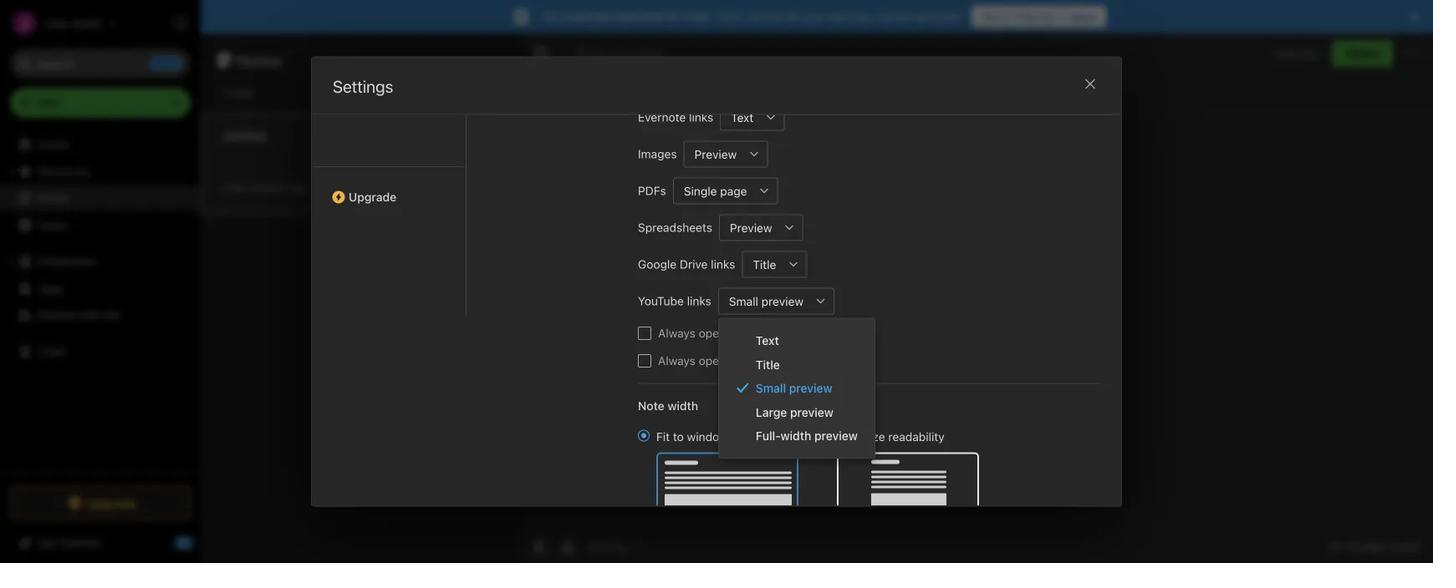 Task type: describe. For each thing, give the bounding box(es) containing it.
links for youtube links
[[687, 294, 712, 308]]

shared
[[37, 308, 75, 322]]

notebooks
[[38, 255, 96, 269]]

Choose default view option for Google Drive links field
[[742, 251, 808, 278]]

upgrade for the left upgrade "popup button"
[[86, 497, 136, 510]]

small preview inside button
[[729, 295, 804, 308]]

add a reminder image
[[530, 537, 550, 557]]

single
[[684, 184, 717, 198]]

Choose default view option for Spreadsheets field
[[719, 214, 804, 241]]

only you
[[1275, 47, 1319, 60]]

google drive links
[[638, 258, 736, 271]]

small inside dropdown list menu
[[756, 382, 786, 396]]

tasks button
[[0, 212, 200, 238]]

tags button
[[0, 275, 200, 302]]

preview up full-width preview
[[790, 406, 834, 419]]

single page button
[[673, 178, 752, 204]]

all
[[1329, 541, 1342, 553]]

note
[[229, 86, 253, 100]]

large preview link
[[719, 401, 875, 424]]

page
[[720, 184, 747, 198]]

external for applications
[[729, 354, 773, 368]]

full-
[[756, 429, 781, 443]]

text inside dropdown list menu
[[756, 334, 779, 348]]

small inside button
[[729, 295, 759, 308]]

anytime.
[[918, 10, 964, 23]]

preview up large preview link
[[789, 382, 833, 396]]

you
[[1301, 47, 1319, 60]]

shortcuts
[[38, 165, 90, 178]]

personal
[[615, 10, 663, 23]]

small preview link
[[719, 377, 875, 401]]

trash
[[37, 345, 67, 359]]

1 vertical spatial links
[[711, 258, 736, 271]]

links for evernote links
[[689, 110, 714, 124]]

title link
[[719, 353, 875, 377]]

optimize
[[837, 430, 886, 444]]

preview inside 'link'
[[815, 429, 858, 443]]

get it free for 7 days button
[[972, 6, 1107, 28]]

all changes saved
[[1329, 541, 1420, 553]]

always open external files
[[658, 327, 798, 340]]

window
[[687, 430, 728, 444]]

Optimize readability radio
[[819, 430, 831, 442]]

settings inside settings tooltip
[[211, 17, 254, 29]]

expand note image
[[531, 43, 551, 64]]

single page
[[684, 184, 747, 198]]

preview for spreadsheets
[[730, 221, 773, 235]]

note
[[638, 399, 665, 413]]

try evernote personal for free: sync across all your devices. cancel anytime.
[[542, 10, 964, 23]]

share
[[1347, 46, 1379, 60]]

for for free:
[[666, 10, 682, 23]]

saved
[[1391, 541, 1420, 553]]

small preview inside dropdown list menu
[[756, 382, 833, 396]]

1 note
[[221, 86, 253, 100]]

to
[[673, 430, 684, 444]]

tree containing home
[[0, 131, 201, 472]]

notebook
[[617, 47, 666, 59]]

full-width preview
[[756, 429, 858, 443]]

shared with me
[[37, 308, 121, 322]]

first
[[591, 47, 614, 59]]

notebooks link
[[0, 248, 200, 275]]

expand notebooks image
[[4, 255, 18, 269]]

changes
[[1345, 541, 1388, 553]]

text link
[[719, 329, 875, 353]]

width for full-
[[781, 429, 812, 443]]

for for 7
[[1041, 10, 1057, 23]]

get it free for 7 days
[[982, 10, 1097, 23]]

settings tooltip
[[186, 7, 267, 40]]

try
[[542, 10, 560, 23]]

untitled
[[223, 129, 267, 143]]

sync
[[719, 10, 745, 23]]

open for always open external files
[[699, 327, 726, 340]]

full-width preview link
[[719, 424, 875, 448]]

few
[[231, 182, 248, 194]]

it
[[1005, 10, 1013, 23]]

preview button for spreadsheets
[[719, 214, 777, 241]]

0 horizontal spatial evernote
[[563, 10, 612, 23]]

trash link
[[0, 339, 200, 366]]

1 vertical spatial notes
[[37, 191, 69, 205]]

images
[[638, 147, 677, 161]]

note width
[[638, 399, 699, 413]]

evernote links
[[638, 110, 714, 124]]



Task type: locate. For each thing, give the bounding box(es) containing it.
notes link
[[0, 185, 200, 212]]

small up always open external files
[[729, 295, 759, 308]]

preview down large preview link
[[815, 429, 858, 443]]

preview button up "title" button
[[719, 214, 777, 241]]

Choose default view option for Evernote links field
[[720, 104, 785, 131]]

evernote up images at the left top of the page
[[638, 110, 686, 124]]

only
[[1275, 47, 1298, 60]]

Choose default view option for Images field
[[684, 141, 768, 168]]

open
[[699, 327, 726, 340], [699, 354, 726, 368]]

for inside button
[[1041, 10, 1057, 23]]

0 vertical spatial title
[[753, 258, 777, 272]]

1 horizontal spatial notes
[[237, 50, 283, 70]]

1 horizontal spatial upgrade button
[[312, 166, 466, 211]]

note window element
[[519, 33, 1434, 564]]

cancel
[[878, 10, 915, 23]]

tags
[[38, 282, 63, 296]]

notes up tasks
[[37, 191, 69, 205]]

preview inside button
[[762, 295, 804, 308]]

youtube
[[638, 294, 684, 308]]

applications
[[776, 354, 841, 368]]

settings image
[[171, 13, 191, 33]]

youtube links
[[638, 294, 712, 308]]

0 vertical spatial upgrade
[[349, 190, 397, 204]]

title up small preview button
[[753, 258, 777, 272]]

0 horizontal spatial text
[[731, 111, 754, 124]]

links left text button
[[689, 110, 714, 124]]

small preview button
[[718, 288, 808, 315]]

get
[[982, 10, 1002, 23]]

1 vertical spatial settings
[[333, 76, 393, 96]]

first notebook button
[[571, 42, 672, 65]]

external down always open external files
[[729, 354, 773, 368]]

1 vertical spatial external
[[729, 354, 773, 368]]

0 horizontal spatial width
[[668, 399, 699, 413]]

2 always from the top
[[658, 354, 696, 368]]

evernote right try at the left top of the page
[[563, 10, 612, 23]]

always for always open external applications
[[658, 354, 696, 368]]

preview inside field
[[695, 147, 737, 161]]

2 external from the top
[[729, 354, 773, 368]]

a
[[223, 182, 228, 194]]

1 horizontal spatial width
[[781, 429, 812, 443]]

1 vertical spatial evernote
[[638, 110, 686, 124]]

preview inside field
[[730, 221, 773, 235]]

minutes
[[251, 182, 288, 194]]

small preview down "title" button
[[729, 295, 804, 308]]

1 vertical spatial width
[[781, 429, 812, 443]]

tab list
[[488, 0, 625, 315]]

0 vertical spatial links
[[689, 110, 714, 124]]

1 always from the top
[[658, 327, 696, 340]]

1 vertical spatial title
[[756, 358, 780, 372]]

None search field
[[22, 49, 179, 79]]

1 vertical spatial text
[[756, 334, 779, 348]]

0 vertical spatial preview button
[[684, 141, 741, 168]]

7
[[1060, 10, 1067, 23]]

open up always open external applications
[[699, 327, 726, 340]]

preview
[[762, 295, 804, 308], [789, 382, 833, 396], [790, 406, 834, 419], [815, 429, 858, 443]]

Always open external files checkbox
[[638, 327, 652, 340]]

spreadsheets
[[638, 221, 713, 235]]

Note Editor text field
[[519, 114, 1434, 530]]

0 vertical spatial open
[[699, 327, 726, 340]]

0 vertical spatial evernote
[[563, 10, 612, 23]]

0 vertical spatial small preview
[[729, 295, 804, 308]]

a few minutes ago
[[223, 182, 309, 194]]

always for always open external files
[[658, 327, 696, 340]]

text up preview field
[[731, 111, 754, 124]]

Choose default view option for YouTube links field
[[718, 288, 835, 315]]

0 vertical spatial upgrade button
[[312, 166, 466, 211]]

new
[[37, 96, 61, 110]]

free:
[[685, 10, 713, 23]]

days
[[1070, 10, 1097, 23]]

0 horizontal spatial upgrade
[[86, 497, 136, 510]]

text up always open external applications
[[756, 334, 779, 348]]

share button
[[1333, 40, 1394, 67]]

all
[[787, 10, 799, 23]]

1 for from the left
[[666, 10, 682, 23]]

title button
[[742, 251, 781, 278]]

ago
[[291, 182, 309, 194]]

preview button up single page button
[[684, 141, 741, 168]]

small preview
[[729, 295, 804, 308], [756, 382, 833, 396]]

0 vertical spatial text
[[731, 111, 754, 124]]

1 vertical spatial always
[[658, 354, 696, 368]]

preview
[[695, 147, 737, 161], [730, 221, 773, 235]]

1
[[221, 86, 226, 100]]

1 horizontal spatial settings
[[333, 76, 393, 96]]

optimize readability
[[837, 430, 945, 444]]

title inside dropdown list menu
[[756, 358, 780, 372]]

1 vertical spatial small preview
[[756, 382, 833, 396]]

Always open external applications checkbox
[[638, 355, 652, 368]]

shortcuts button
[[0, 158, 200, 185]]

tooltip
[[404, 44, 494, 77]]

me
[[104, 308, 121, 322]]

1 horizontal spatial text
[[756, 334, 779, 348]]

2 open from the top
[[699, 354, 726, 368]]

always right always open external applications checkbox
[[658, 354, 696, 368]]

links
[[689, 110, 714, 124], [711, 258, 736, 271], [687, 294, 712, 308]]

for
[[666, 10, 682, 23], [1041, 10, 1057, 23]]

preview up files
[[762, 295, 804, 308]]

width down large preview link
[[781, 429, 812, 443]]

small up large
[[756, 382, 786, 396]]

title inside button
[[753, 258, 777, 272]]

1 vertical spatial preview button
[[719, 214, 777, 241]]

1 vertical spatial upgrade
[[86, 497, 136, 510]]

home link
[[0, 131, 201, 158]]

large preview
[[756, 406, 834, 419]]

0 horizontal spatial upgrade button
[[10, 487, 191, 520]]

home
[[37, 138, 69, 151]]

your
[[803, 10, 826, 23]]

option group
[[638, 429, 980, 535]]

first notebook
[[591, 47, 666, 59]]

width inside 'link'
[[781, 429, 812, 443]]

width for note
[[668, 399, 699, 413]]

notes
[[237, 50, 283, 70], [37, 191, 69, 205]]

open for always open external applications
[[699, 354, 726, 368]]

0 horizontal spatial notes
[[37, 191, 69, 205]]

add tag image
[[558, 537, 578, 557]]

Search text field
[[22, 49, 179, 79]]

text button
[[720, 104, 758, 131]]

for left 7 in the top right of the page
[[1041, 10, 1057, 23]]

upgrade
[[349, 190, 397, 204], [86, 497, 136, 510]]

new button
[[10, 88, 191, 118]]

0 vertical spatial small
[[729, 295, 759, 308]]

width
[[668, 399, 699, 413], [781, 429, 812, 443]]

close image
[[1081, 74, 1101, 94]]

external for files
[[729, 327, 773, 340]]

files
[[776, 327, 798, 340]]

0 vertical spatial settings
[[211, 17, 254, 29]]

tree
[[0, 131, 201, 472]]

2 vertical spatial links
[[687, 294, 712, 308]]

settings
[[211, 17, 254, 29], [333, 76, 393, 96]]

Fit to window radio
[[638, 430, 650, 442]]

1 vertical spatial preview
[[730, 221, 773, 235]]

0 vertical spatial always
[[658, 327, 696, 340]]

pdfs
[[638, 184, 667, 198]]

1 horizontal spatial evernote
[[638, 110, 686, 124]]

1 external from the top
[[729, 327, 773, 340]]

upgrade for upgrade "popup button" to the top
[[349, 190, 397, 204]]

fit
[[657, 430, 670, 444]]

preview button
[[684, 141, 741, 168], [719, 214, 777, 241]]

with
[[78, 308, 101, 322]]

links down drive
[[687, 294, 712, 308]]

external
[[729, 327, 773, 340], [729, 354, 773, 368]]

preview button for images
[[684, 141, 741, 168]]

for left free:
[[666, 10, 682, 23]]

0 horizontal spatial for
[[666, 10, 682, 23]]

open down always open external files
[[699, 354, 726, 368]]

shared with me link
[[0, 302, 200, 329]]

1 horizontal spatial upgrade
[[349, 190, 397, 204]]

text inside button
[[731, 111, 754, 124]]

across
[[749, 10, 784, 23]]

preview up "title" button
[[730, 221, 773, 235]]

0 vertical spatial preview
[[695, 147, 737, 161]]

evernote
[[563, 10, 612, 23], [638, 110, 686, 124]]

notes up note
[[237, 50, 283, 70]]

1 horizontal spatial for
[[1041, 10, 1057, 23]]

devices.
[[830, 10, 874, 23]]

dropdown list menu
[[719, 329, 875, 448]]

text
[[731, 111, 754, 124], [756, 334, 779, 348]]

1 vertical spatial upgrade button
[[10, 487, 191, 520]]

2 for from the left
[[1041, 10, 1057, 23]]

links right drive
[[711, 258, 736, 271]]

0 vertical spatial external
[[729, 327, 773, 340]]

drive
[[680, 258, 708, 271]]

width up to
[[668, 399, 699, 413]]

title
[[753, 258, 777, 272], [756, 358, 780, 372]]

fit to window
[[657, 430, 728, 444]]

0 horizontal spatial settings
[[211, 17, 254, 29]]

1 open from the top
[[699, 327, 726, 340]]

free
[[1016, 10, 1038, 23]]

0 vertical spatial notes
[[237, 50, 283, 70]]

Choose default view option for PDFs field
[[673, 178, 778, 204]]

0 vertical spatial width
[[668, 399, 699, 413]]

readability
[[889, 430, 945, 444]]

small preview up large preview
[[756, 382, 833, 396]]

1 vertical spatial small
[[756, 382, 786, 396]]

google
[[638, 258, 677, 271]]

always right always open external files option
[[658, 327, 696, 340]]

1 vertical spatial open
[[699, 354, 726, 368]]

always open external applications
[[658, 354, 841, 368]]

title down files
[[756, 358, 780, 372]]

preview up single page
[[695, 147, 737, 161]]

large
[[756, 406, 787, 419]]

preview for images
[[695, 147, 737, 161]]

option group containing fit to window
[[638, 429, 980, 535]]

tasks
[[37, 218, 67, 232]]

external up always open external applications
[[729, 327, 773, 340]]



Task type: vqa. For each thing, say whether or not it's contained in the screenshot.
Security
no



